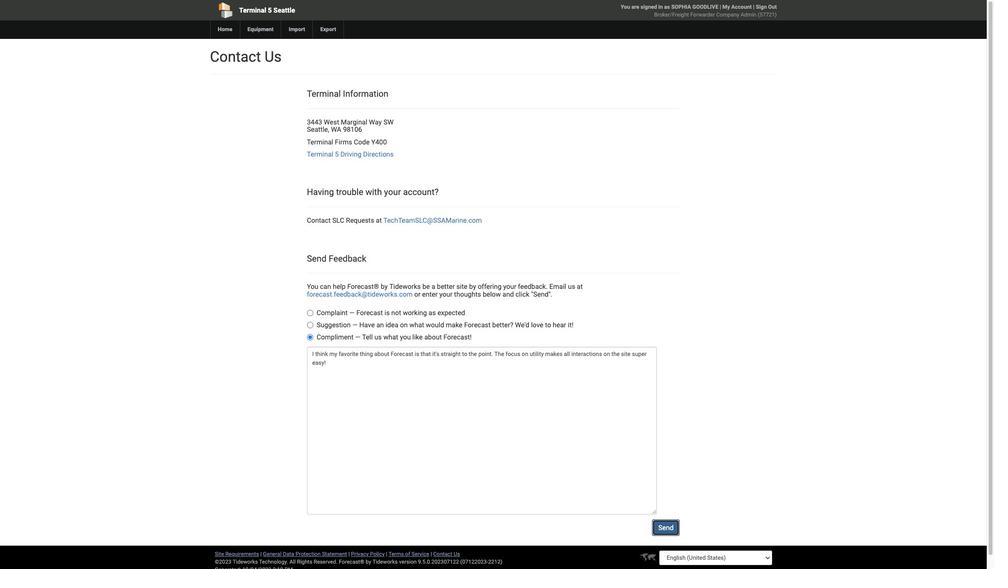 Task type: locate. For each thing, give the bounding box(es) containing it.
import link
[[281, 20, 313, 39]]

import
[[289, 26, 305, 33]]

send inside button
[[659, 524, 674, 532]]

0 horizontal spatial forecast
[[357, 309, 383, 317]]

protection
[[296, 552, 321, 558]]

0 vertical spatial 5
[[268, 6, 272, 14]]

1 vertical spatial contact
[[307, 217, 331, 225]]

5 inside terminal 5 seattle link
[[268, 6, 272, 14]]

1 vertical spatial send
[[659, 524, 674, 532]]

to
[[545, 321, 551, 329]]

as up would
[[429, 309, 436, 317]]

— for have
[[353, 321, 358, 329]]

— right complaint
[[350, 309, 355, 317]]

you inside "you can help forecast® by tideworks be a better site by offering your feedback. email us at forecast.feedback@tideworks.com or enter your thoughts below and click "send"."
[[307, 283, 319, 291]]

— for tell
[[355, 334, 361, 341]]

code
[[354, 138, 370, 146]]

at
[[376, 217, 382, 225], [577, 283, 583, 291]]

site requirements | general data protection statement | privacy policy | terms of service | contact us ©2023 tideworks technology. all rights reserved. forecast® by tideworks version 9.5.0.202307122 (07122023-2212)
[[215, 552, 503, 566]]

us down equipment link
[[265, 48, 282, 65]]

None radio
[[307, 335, 313, 341]]

1 vertical spatial what
[[384, 334, 398, 341]]

marginal
[[341, 118, 368, 126]]

send feedback
[[307, 253, 367, 264]]

2 vertical spatial —
[[355, 334, 361, 341]]

you left can at the left
[[307, 283, 319, 291]]

tell
[[362, 334, 373, 341]]

5 left 'seattle'
[[268, 6, 272, 14]]

contact for contact us
[[210, 48, 261, 65]]

contact up '9.5.0.202307122'
[[434, 552, 453, 558]]

what up like
[[410, 321, 424, 329]]

1 horizontal spatial as
[[665, 4, 670, 10]]

2 vertical spatial contact
[[434, 552, 453, 558]]

thoughts
[[454, 291, 481, 298]]

your right with in the top of the page
[[384, 187, 401, 197]]

tideworks left the be
[[390, 283, 421, 291]]

0 horizontal spatial 5
[[268, 6, 272, 14]]

tideworks inside "you can help forecast® by tideworks be a better site by offering your feedback. email us at forecast.feedback@tideworks.com or enter your thoughts below and click "send"."
[[390, 283, 421, 291]]

—
[[350, 309, 355, 317], [353, 321, 358, 329], [355, 334, 361, 341]]

| left sign
[[754, 4, 755, 10]]

as
[[665, 4, 670, 10], [429, 309, 436, 317]]

1 vertical spatial you
[[307, 283, 319, 291]]

or
[[415, 291, 421, 298]]

0 vertical spatial —
[[350, 309, 355, 317]]

contact
[[210, 48, 261, 65], [307, 217, 331, 225], [434, 552, 453, 558]]

better?
[[493, 321, 514, 329]]

in
[[659, 4, 663, 10]]

email
[[550, 283, 567, 291]]

5 down firms
[[335, 150, 339, 158]]

1 vertical spatial 5
[[335, 150, 339, 158]]

having
[[307, 187, 334, 197]]

home link
[[210, 20, 240, 39]]

— left have
[[353, 321, 358, 329]]

1 vertical spatial us
[[375, 334, 382, 341]]

0 vertical spatial what
[[410, 321, 424, 329]]

— left tell
[[355, 334, 361, 341]]

us inside "site requirements | general data protection statement | privacy policy | terms of service | contact us ©2023 tideworks technology. all rights reserved. forecast® by tideworks version 9.5.0.202307122 (07122023-2212)"
[[454, 552, 460, 558]]

2 horizontal spatial your
[[504, 283, 517, 291]]

complaint — forecast is not working as expected
[[317, 309, 465, 317]]

2 horizontal spatial by
[[469, 283, 476, 291]]

tideworks
[[390, 283, 421, 291], [373, 560, 398, 566]]

technology.
[[259, 560, 288, 566]]

on
[[400, 321, 408, 329]]

complaint
[[317, 309, 348, 317]]

by right site
[[469, 283, 476, 291]]

1 vertical spatial forecast
[[464, 321, 491, 329]]

0 vertical spatial you
[[621, 4, 630, 10]]

compliment — tell us what you like about forecast!
[[317, 334, 472, 341]]

0 horizontal spatial send
[[307, 253, 327, 264]]

you for you are signed in as sophia goodlive | my account | sign out broker/freight forwarder company admin (57721)
[[621, 4, 630, 10]]

1 vertical spatial —
[[353, 321, 358, 329]]

not
[[392, 309, 402, 317]]

1 horizontal spatial forecast
[[464, 321, 491, 329]]

2 horizontal spatial contact
[[434, 552, 453, 558]]

broker/freight
[[655, 12, 689, 18]]

— for forecast
[[350, 309, 355, 317]]

send for send feedback
[[307, 253, 327, 264]]

0 vertical spatial tideworks
[[390, 283, 421, 291]]

contact left slc
[[307, 217, 331, 225]]

1 vertical spatial us
[[454, 552, 460, 558]]

0 vertical spatial as
[[665, 4, 670, 10]]

trouble
[[336, 187, 364, 197]]

forecast® right help
[[348, 283, 379, 291]]

forecast!
[[444, 334, 472, 341]]

your right the 'a'
[[440, 291, 453, 298]]

1 horizontal spatial send
[[659, 524, 674, 532]]

send
[[307, 253, 327, 264], [659, 524, 674, 532]]

forecast®
[[348, 283, 379, 291], [339, 560, 365, 566]]

tideworks inside "site requirements | general data protection statement | privacy policy | terms of service | contact us ©2023 tideworks technology. all rights reserved. forecast® by tideworks version 9.5.0.202307122 (07122023-2212)"
[[373, 560, 398, 566]]

0 vertical spatial us
[[568, 283, 576, 291]]

forecast® inside "site requirements | general data protection statement | privacy policy | terms of service | contact us ©2023 tideworks technology. all rights reserved. forecast® by tideworks version 9.5.0.202307122 (07122023-2212)"
[[339, 560, 365, 566]]

0 horizontal spatial contact
[[210, 48, 261, 65]]

None radio
[[307, 310, 313, 317], [307, 322, 313, 329], [307, 310, 313, 317], [307, 322, 313, 329]]

None text field
[[307, 347, 657, 515]]

5
[[268, 6, 272, 14], [335, 150, 339, 158]]

you left are
[[621, 4, 630, 10]]

0 horizontal spatial us
[[265, 48, 282, 65]]

1 horizontal spatial us
[[568, 283, 576, 291]]

what down idea
[[384, 334, 398, 341]]

us right email
[[568, 283, 576, 291]]

below
[[483, 291, 501, 298]]

0 vertical spatial at
[[376, 217, 382, 225]]

1 vertical spatial at
[[577, 283, 583, 291]]

my
[[723, 4, 730, 10]]

tideworks down the policy
[[373, 560, 398, 566]]

privacy policy link
[[351, 552, 385, 558]]

forecast right make
[[464, 321, 491, 329]]

requests
[[346, 217, 374, 225]]

data
[[283, 552, 294, 558]]

like
[[413, 334, 423, 341]]

we'd
[[515, 321, 530, 329]]

0 vertical spatial forecast®
[[348, 283, 379, 291]]

your right below
[[504, 283, 517, 291]]

what
[[410, 321, 424, 329], [384, 334, 398, 341]]

1 vertical spatial forecast®
[[339, 560, 365, 566]]

seattle
[[274, 6, 295, 14]]

working
[[403, 309, 427, 317]]

0 horizontal spatial us
[[375, 334, 382, 341]]

1 horizontal spatial you
[[621, 4, 630, 10]]

5 inside 3443 west marginal way sw seattle, wa 98106 terminal firms code y400 terminal 5 driving directions
[[335, 150, 339, 158]]

you
[[621, 4, 630, 10], [307, 283, 319, 291]]

version
[[399, 560, 417, 566]]

1 horizontal spatial at
[[577, 283, 583, 291]]

you inside you are signed in as sophia goodlive | my account | sign out broker/freight forwarder company admin (57721)
[[621, 4, 630, 10]]

1 horizontal spatial contact
[[307, 217, 331, 225]]

1 horizontal spatial what
[[410, 321, 424, 329]]

1 horizontal spatial us
[[454, 552, 460, 558]]

forecast up have
[[357, 309, 383, 317]]

1 vertical spatial as
[[429, 309, 436, 317]]

us
[[568, 283, 576, 291], [375, 334, 382, 341]]

contact down home link
[[210, 48, 261, 65]]

0 vertical spatial send
[[307, 253, 327, 264]]

by up is
[[381, 283, 388, 291]]

at right email
[[577, 283, 583, 291]]

0 vertical spatial us
[[265, 48, 282, 65]]

"send".
[[531, 291, 553, 298]]

sign out link
[[756, 4, 777, 10]]

at right requests
[[376, 217, 382, 225]]

1 vertical spatial tideworks
[[373, 560, 398, 566]]

0 horizontal spatial you
[[307, 283, 319, 291]]

would
[[426, 321, 444, 329]]

1 horizontal spatial 5
[[335, 150, 339, 158]]

0 horizontal spatial by
[[366, 560, 372, 566]]

us up '9.5.0.202307122'
[[454, 552, 460, 558]]

export
[[320, 26, 336, 33]]

0 horizontal spatial at
[[376, 217, 382, 225]]

account?
[[403, 187, 439, 197]]

by down privacy policy link
[[366, 560, 372, 566]]

you are signed in as sophia goodlive | my account | sign out broker/freight forwarder company admin (57721)
[[621, 4, 777, 18]]

1 horizontal spatial your
[[440, 291, 453, 298]]

account
[[732, 4, 752, 10]]

us
[[265, 48, 282, 65], [454, 552, 460, 558]]

contact us link
[[434, 552, 460, 558]]

as right in
[[665, 4, 670, 10]]

| left my
[[720, 4, 722, 10]]

0 vertical spatial contact
[[210, 48, 261, 65]]

us right tell
[[375, 334, 382, 341]]

forecast® down 'privacy'
[[339, 560, 365, 566]]

terminal 5 driving directions link
[[307, 150, 394, 158]]

your
[[384, 187, 401, 197], [504, 283, 517, 291], [440, 291, 453, 298]]

3443 west marginal way sw seattle, wa 98106 terminal firms code y400 terminal 5 driving directions
[[307, 118, 394, 158]]

better
[[437, 283, 455, 291]]

9.5.0.202307122
[[418, 560, 459, 566]]



Task type: vqa. For each thing, say whether or not it's contained in the screenshot.
offering
yes



Task type: describe. For each thing, give the bounding box(es) containing it.
site
[[457, 283, 468, 291]]

feedback.
[[518, 283, 548, 291]]

equipment link
[[240, 20, 281, 39]]

0 horizontal spatial as
[[429, 309, 436, 317]]

slc
[[333, 217, 345, 225]]

suggestion
[[317, 321, 351, 329]]

as inside you are signed in as sophia goodlive | my account | sign out broker/freight forwarder company admin (57721)
[[665, 4, 670, 10]]

forecast® inside "you can help forecast® by tideworks be a better site by offering your feedback. email us at forecast.feedback@tideworks.com or enter your thoughts below and click "send"."
[[348, 283, 379, 291]]

rights
[[297, 560, 313, 566]]

(07122023-
[[461, 560, 489, 566]]

you can help forecast® by tideworks be a better site by offering your feedback. email us at forecast.feedback@tideworks.com or enter your thoughts below and click "send".
[[307, 283, 583, 298]]

idea
[[386, 321, 399, 329]]

y400
[[372, 138, 387, 146]]

98106
[[343, 126, 362, 134]]

make
[[446, 321, 463, 329]]

site requirements link
[[215, 552, 259, 558]]

©2023 tideworks
[[215, 560, 258, 566]]

sw
[[384, 118, 394, 126]]

suggestion — have an idea on what would make forecast better? we'd love to hear it!
[[317, 321, 574, 329]]

my account link
[[723, 4, 752, 10]]

seattle,
[[307, 126, 329, 134]]

and
[[503, 291, 514, 298]]

0 vertical spatial forecast
[[357, 309, 383, 317]]

you for you can help forecast® by tideworks be a better site by offering your feedback. email us at forecast.feedback@tideworks.com or enter your thoughts below and click "send".
[[307, 283, 319, 291]]

feedback
[[329, 253, 367, 264]]

contact for contact slc requests at techteamslc@ssamarine.com
[[307, 217, 331, 225]]

can
[[320, 283, 331, 291]]

sign
[[756, 4, 767, 10]]

general data protection statement link
[[263, 552, 347, 558]]

goodlive
[[693, 4, 719, 10]]

| right the policy
[[386, 552, 388, 558]]

terms of service link
[[389, 552, 430, 558]]

wa
[[331, 126, 342, 134]]

| left 'privacy'
[[349, 552, 350, 558]]

us inside "you can help forecast® by tideworks be a better site by offering your feedback. email us at forecast.feedback@tideworks.com or enter your thoughts below and click "send"."
[[568, 283, 576, 291]]

it!
[[568, 321, 574, 329]]

with
[[366, 187, 382, 197]]

company
[[717, 12, 740, 18]]

statement
[[322, 552, 347, 558]]

about
[[425, 334, 442, 341]]

forecast.feedback@tideworks.com link
[[307, 291, 413, 298]]

contact slc requests at techteamslc@ssamarine.com
[[307, 217, 482, 225]]

firms
[[335, 138, 352, 146]]

3443
[[307, 118, 322, 126]]

0 horizontal spatial what
[[384, 334, 398, 341]]

terminal 5 seattle link
[[210, 0, 438, 20]]

reserved.
[[314, 560, 338, 566]]

of
[[405, 552, 410, 558]]

are
[[632, 4, 640, 10]]

information
[[343, 89, 389, 99]]

offering
[[478, 283, 502, 291]]

(57721)
[[758, 12, 777, 18]]

privacy
[[351, 552, 369, 558]]

home
[[218, 26, 232, 33]]

contact inside "site requirements | general data protection statement | privacy policy | terms of service | contact us ©2023 tideworks technology. all rights reserved. forecast® by tideworks version 9.5.0.202307122 (07122023-2212)"
[[434, 552, 453, 558]]

requirements
[[226, 552, 259, 558]]

equipment
[[248, 26, 274, 33]]

terminal information
[[307, 89, 389, 99]]

at inside "you can help forecast® by tideworks be a better site by offering your feedback. email us at forecast.feedback@tideworks.com or enter your thoughts below and click "send"."
[[577, 283, 583, 291]]

love
[[531, 321, 544, 329]]

enter
[[422, 291, 438, 298]]

0 horizontal spatial your
[[384, 187, 401, 197]]

techteamslc@ssamarine.com
[[384, 217, 482, 225]]

signed
[[641, 4, 657, 10]]

driving
[[341, 150, 362, 158]]

policy
[[370, 552, 385, 558]]

2212)
[[489, 560, 503, 566]]

| up '9.5.0.202307122'
[[431, 552, 432, 558]]

contact us
[[210, 48, 282, 65]]

1 horizontal spatial by
[[381, 283, 388, 291]]

send button
[[652, 520, 680, 537]]

| left 'general'
[[261, 552, 262, 558]]

a
[[432, 283, 436, 291]]

having trouble with your account?
[[307, 187, 439, 197]]

all
[[290, 560, 296, 566]]

send for send
[[659, 524, 674, 532]]

service
[[412, 552, 430, 558]]

forecast.feedback@tideworks.com
[[307, 291, 413, 298]]

site
[[215, 552, 224, 558]]

click
[[516, 291, 530, 298]]

general
[[263, 552, 282, 558]]

you
[[400, 334, 411, 341]]

admin
[[741, 12, 757, 18]]

sophia
[[672, 4, 692, 10]]

terms
[[389, 552, 404, 558]]

west
[[324, 118, 339, 126]]

techteamslc@ssamarine.com link
[[384, 217, 482, 225]]

export link
[[313, 20, 344, 39]]

by inside "site requirements | general data protection statement | privacy policy | terms of service | contact us ©2023 tideworks technology. all rights reserved. forecast® by tideworks version 9.5.0.202307122 (07122023-2212)"
[[366, 560, 372, 566]]



